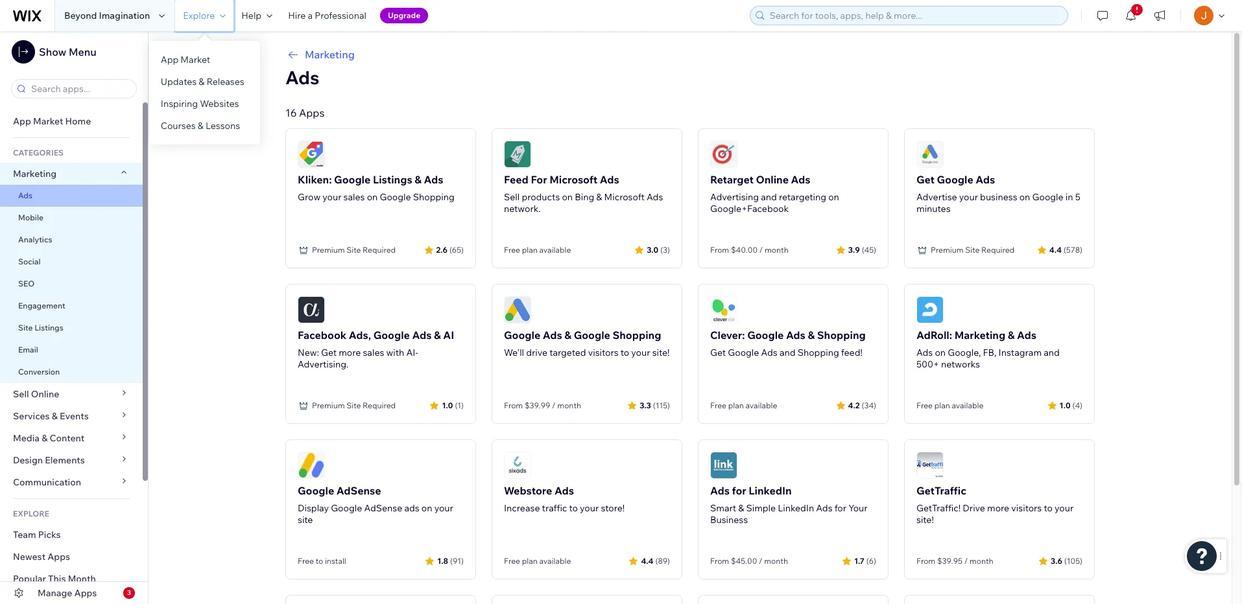 Task type: describe. For each thing, give the bounding box(es) containing it.
plan for adroll:
[[935, 401, 950, 411]]

feed!
[[841, 347, 863, 359]]

2.6
[[436, 245, 448, 255]]

0 vertical spatial marketing
[[305, 48, 355, 61]]

listings inside kliken: google listings & ads grow your sales on google shopping
[[373, 173, 412, 186]]

$45.00
[[731, 557, 757, 566]]

from $39.99 / month
[[504, 401, 581, 411]]

instagram
[[999, 347, 1042, 359]]

hire a professional
[[288, 10, 367, 21]]

free to install
[[298, 557, 346, 566]]

free plan available for feed
[[504, 245, 571, 255]]

3.6
[[1051, 556, 1063, 566]]

retarget online ads logo image
[[710, 141, 738, 168]]

4.4 for get google ads
[[1050, 245, 1062, 255]]

& inside adroll: marketing & ads ads on google, fb, instagram and 500+ networks
[[1008, 329, 1015, 342]]

lessons
[[206, 120, 240, 132]]

5
[[1075, 191, 1081, 203]]

social link
[[0, 251, 143, 273]]

app market link
[[149, 49, 260, 71]]

& inside "link"
[[199, 76, 205, 88]]

communication
[[13, 477, 83, 489]]

on inside adroll: marketing & ads ads on google, fb, instagram and 500+ networks
[[935, 347, 946, 359]]

4.2
[[848, 401, 860, 410]]

4.4 (89)
[[641, 556, 670, 566]]

0 vertical spatial linkedin
[[749, 485, 792, 498]]

this
[[48, 574, 66, 585]]

month for google
[[558, 401, 581, 411]]

apps for newest apps
[[48, 551, 70, 563]]

retargeting
[[779, 191, 827, 203]]

fb,
[[983, 347, 997, 359]]

site listings link
[[0, 317, 143, 339]]

bing
[[575, 191, 594, 203]]

targeted
[[550, 347, 586, 359]]

& inside ads for linkedin smart & simple linkedin ads for your business
[[738, 503, 744, 514]]

4.4 (578)
[[1050, 245, 1083, 255]]

updates & releases
[[161, 76, 244, 88]]

app for app market
[[161, 54, 179, 66]]

webstore ads logo image
[[504, 452, 531, 479]]

app market home link
[[0, 110, 143, 132]]

0 vertical spatial microsoft
[[550, 173, 598, 186]]

1.7 (6)
[[854, 556, 877, 566]]

1.0 (1)
[[442, 401, 464, 410]]

ads inside webstore ads increase traffic to your store!
[[555, 485, 574, 498]]

ads for linkedin smart & simple linkedin ads for your business
[[710, 485, 868, 526]]

& inside the clever: google ads & shopping get google ads and shopping feed!
[[808, 329, 815, 342]]

google ads & google shopping we'll drive targeted visitors to your site!
[[504, 329, 670, 359]]

(6)
[[867, 556, 877, 566]]

your inside kliken: google listings & ads grow your sales on google shopping
[[323, 191, 342, 203]]

feed
[[504, 173, 529, 186]]

plan for webstore
[[522, 557, 538, 566]]

free plan available for adroll:
[[917, 401, 984, 411]]

display
[[298, 503, 329, 514]]

popular this month link
[[0, 568, 143, 590]]

month for smart
[[764, 557, 788, 566]]

facebook ads, google ads & ai logo image
[[298, 297, 325, 324]]

google+facebook
[[710, 203, 789, 215]]

month for more
[[970, 557, 994, 566]]

app market home
[[13, 115, 91, 127]]

get google ads logo image
[[917, 141, 944, 168]]

retarget online ads advertising and retargeting on google+facebook
[[710, 173, 839, 215]]

marketing inside sidebar element
[[13, 168, 57, 180]]

from for retarget online ads
[[710, 245, 729, 255]]

analytics
[[18, 235, 52, 245]]

mobile
[[18, 213, 43, 223]]

webstore
[[504, 485, 552, 498]]

team picks link
[[0, 524, 143, 546]]

clever: google ads & shopping logo image
[[710, 297, 738, 324]]

media & content
[[13, 433, 85, 444]]

listings inside "link"
[[35, 323, 63, 333]]

available for ads
[[952, 401, 984, 411]]

from for ads for linkedin
[[710, 557, 729, 566]]

grow
[[298, 191, 321, 203]]

app for app market home
[[13, 115, 31, 127]]

free for webstore ads
[[504, 557, 520, 566]]

manage
[[38, 588, 72, 599]]

adroll: marketing & ads ads on google, fb, instagram and 500+ networks
[[917, 329, 1060, 370]]

your
[[849, 503, 868, 514]]

inspiring websites link
[[149, 93, 260, 115]]

site listings
[[18, 323, 63, 333]]

free for feed for microsoft ads
[[504, 245, 520, 255]]

products
[[522, 191, 560, 203]]

0 horizontal spatial for
[[732, 485, 747, 498]]

ads inside retarget online ads advertising and retargeting on google+facebook
[[791, 173, 811, 186]]

& inside kliken: google listings & ads grow your sales on google shopping
[[415, 173, 422, 186]]

design elements
[[13, 455, 85, 466]]

mobile link
[[0, 207, 143, 229]]

plan for clever:
[[728, 401, 744, 411]]

0 vertical spatial adsense
[[337, 485, 381, 498]]

1 vertical spatial marketing link
[[0, 163, 143, 185]]

site for kliken:
[[347, 245, 361, 255]]

sidebar element
[[0, 31, 149, 605]]

from for google ads & google shopping
[[504, 401, 523, 411]]

1.0 for facebook ads, google ads & ai
[[442, 401, 453, 410]]

engagement
[[18, 301, 65, 311]]

explore
[[183, 10, 215, 21]]

shopping inside google ads & google shopping we'll drive targeted visitors to your site!
[[613, 329, 661, 342]]

& inside google ads & google shopping we'll drive targeted visitors to your site!
[[565, 329, 572, 342]]

plan for feed
[[522, 245, 538, 255]]

social
[[18, 257, 41, 267]]

simple
[[746, 503, 776, 514]]

Search apps... field
[[27, 80, 132, 98]]

facebook ads, google ads & ai new: get more sales with ai- advertising.
[[298, 329, 454, 370]]

month
[[68, 574, 96, 585]]

and inside retarget online ads advertising and retargeting on google+facebook
[[761, 191, 777, 203]]

get inside get google ads advertise your business on google in 5 minutes
[[917, 173, 935, 186]]

shopping inside kliken: google listings & ads grow your sales on google shopping
[[413, 191, 455, 203]]

popular
[[13, 574, 46, 585]]

from for gettraffic
[[917, 557, 936, 566]]

adroll: marketing & ads logo image
[[917, 297, 944, 324]]

(1)
[[455, 401, 464, 410]]

available for sell
[[539, 245, 571, 255]]

and inside the clever: google ads & shopping get google ads and shopping feed!
[[780, 347, 796, 359]]

business
[[980, 191, 1018, 203]]

media & content link
[[0, 428, 143, 450]]

beyond imagination
[[64, 10, 150, 21]]

ads inside kliken: google listings & ads grow your sales on google shopping
[[424, 173, 443, 186]]

site! inside google ads & google shopping we'll drive targeted visitors to your site!
[[652, 347, 670, 359]]

Search for tools, apps, help & more... field
[[766, 6, 1064, 25]]

explore
[[13, 509, 49, 519]]

services & events
[[13, 411, 89, 422]]

websites
[[200, 98, 239, 110]]

sell online
[[13, 389, 59, 400]]

(115)
[[653, 401, 670, 410]]

16
[[285, 106, 297, 119]]

site for get
[[966, 245, 980, 255]]

feed for microsoft ads logo image
[[504, 141, 531, 168]]

online for retarget
[[756, 173, 789, 186]]

upgrade button
[[380, 8, 428, 23]]

sell inside sidebar element
[[13, 389, 29, 400]]

install
[[325, 557, 346, 566]]

drive
[[963, 503, 985, 514]]

design elements link
[[0, 450, 143, 472]]

content
[[50, 433, 85, 444]]

your inside gettraffic gettraffic! drive more visitors to your site!
[[1055, 503, 1074, 514]]

menu
[[69, 45, 96, 58]]

help
[[242, 10, 262, 21]]

email link
[[0, 339, 143, 361]]

services & events link
[[0, 405, 143, 428]]

in
[[1066, 191, 1073, 203]]

premium for get
[[931, 245, 964, 255]]

newest apps link
[[0, 546, 143, 568]]

premium for kliken:
[[312, 245, 345, 255]]

media
[[13, 433, 40, 444]]



Task type: vqa. For each thing, say whether or not it's contained in the screenshot.


Task type: locate. For each thing, give the bounding box(es) containing it.
3.3 (115)
[[640, 401, 670, 410]]

sales right "grow"
[[344, 191, 365, 203]]

apps up this
[[48, 551, 70, 563]]

4.4 for webstore ads
[[641, 556, 654, 566]]

(578)
[[1064, 245, 1083, 255]]

available for to
[[539, 557, 571, 566]]

to inside webstore ads increase traffic to your store!
[[569, 503, 578, 514]]

free down 500+
[[917, 401, 933, 411]]

get inside facebook ads, google ads & ai new: get more sales with ai- advertising.
[[321, 347, 337, 359]]

1 horizontal spatial visitors
[[1012, 503, 1042, 514]]

increase
[[504, 503, 540, 514]]

your left store!
[[580, 503, 599, 514]]

online inside retarget online ads advertising and retargeting on google+facebook
[[756, 173, 789, 186]]

to
[[621, 347, 629, 359], [569, 503, 578, 514], [1044, 503, 1053, 514], [316, 557, 323, 566]]

online up retargeting
[[756, 173, 789, 186]]

4.4 left (89)
[[641, 556, 654, 566]]

&
[[199, 76, 205, 88], [198, 120, 204, 132], [415, 173, 422, 186], [596, 191, 602, 203], [434, 329, 441, 342], [565, 329, 572, 342], [808, 329, 815, 342], [1008, 329, 1015, 342], [52, 411, 58, 422], [42, 433, 48, 444], [738, 503, 744, 514]]

required down with
[[363, 401, 396, 411]]

with
[[386, 347, 404, 359]]

0 vertical spatial online
[[756, 173, 789, 186]]

0 vertical spatial listings
[[373, 173, 412, 186]]

online
[[756, 173, 789, 186], [31, 389, 59, 400]]

visitors right drive in the right of the page
[[1012, 503, 1042, 514]]

1.8
[[437, 556, 448, 566]]

1 horizontal spatial marketing link
[[285, 47, 1095, 62]]

plan down "increase"
[[522, 557, 538, 566]]

market left "home"
[[33, 115, 63, 127]]

free for clever: google ads & shopping
[[710, 401, 727, 411]]

conversion link
[[0, 361, 143, 383]]

2 1.0 from the left
[[1060, 401, 1071, 410]]

gettraffic logo image
[[917, 452, 944, 479]]

visitors inside gettraffic gettraffic! drive more visitors to your site!
[[1012, 503, 1042, 514]]

online up 'services & events'
[[31, 389, 59, 400]]

linkedin right simple
[[778, 503, 814, 514]]

gettraffic
[[917, 485, 967, 498]]

on right ads
[[422, 503, 432, 514]]

your inside google ads & google shopping we'll drive targeted visitors to your site!
[[632, 347, 650, 359]]

0 vertical spatial sales
[[344, 191, 365, 203]]

free plan available down "increase"
[[504, 557, 571, 566]]

free right (115)
[[710, 401, 727, 411]]

ads
[[404, 503, 420, 514]]

required for google
[[363, 401, 396, 411]]

market
[[181, 54, 210, 66], [33, 115, 63, 127]]

3.9 (45)
[[848, 245, 877, 255]]

16 apps
[[285, 106, 325, 119]]

3.0 (3)
[[647, 245, 670, 255]]

sales
[[344, 191, 365, 203], [363, 347, 384, 359]]

/ for advertising
[[760, 245, 763, 255]]

app up the updates
[[161, 54, 179, 66]]

to right targeted on the bottom left of the page
[[621, 347, 629, 359]]

premium down advertising.
[[312, 401, 345, 411]]

plan down the network.
[[522, 245, 538, 255]]

0 horizontal spatial marketing
[[13, 168, 57, 180]]

/ for smart
[[759, 557, 763, 566]]

on for google adsense
[[422, 503, 432, 514]]

month
[[765, 245, 789, 255], [558, 401, 581, 411], [764, 557, 788, 566], [970, 557, 994, 566]]

sell up services
[[13, 389, 29, 400]]

1 vertical spatial adsense
[[364, 503, 402, 514]]

1 vertical spatial marketing
[[13, 168, 57, 180]]

your right ads
[[434, 503, 453, 514]]

1 vertical spatial linkedin
[[778, 503, 814, 514]]

free down "increase"
[[504, 557, 520, 566]]

free left the install
[[298, 557, 314, 566]]

apps right 16
[[299, 106, 325, 119]]

ads inside get google ads advertise your business on google in 5 minutes
[[976, 173, 995, 186]]

1 vertical spatial site!
[[917, 514, 934, 526]]

0 horizontal spatial app
[[13, 115, 31, 127]]

0 vertical spatial visitors
[[588, 347, 619, 359]]

events
[[60, 411, 89, 422]]

/ for google
[[552, 401, 556, 411]]

premium down "grow"
[[312, 245, 345, 255]]

your up 3.3 at the right bottom of page
[[632, 347, 650, 359]]

on inside retarget online ads advertising and retargeting on google+facebook
[[829, 191, 839, 203]]

drive
[[526, 347, 548, 359]]

1 horizontal spatial listings
[[373, 173, 412, 186]]

0 horizontal spatial and
[[761, 191, 777, 203]]

to inside google ads & google shopping we'll drive targeted visitors to your site!
[[621, 347, 629, 359]]

online inside sell online link
[[31, 389, 59, 400]]

plan down 500+
[[935, 401, 950, 411]]

marketing up the fb,
[[955, 329, 1006, 342]]

0 horizontal spatial more
[[339, 347, 361, 359]]

webstore ads increase traffic to your store!
[[504, 485, 625, 514]]

1 horizontal spatial more
[[988, 503, 1010, 514]]

/ right $45.00
[[759, 557, 763, 566]]

3.0
[[647, 245, 659, 255]]

0 horizontal spatial site!
[[652, 347, 670, 359]]

linkedin up simple
[[749, 485, 792, 498]]

get down facebook
[[321, 347, 337, 359]]

marketing down categories
[[13, 168, 57, 180]]

1 vertical spatial visitors
[[1012, 503, 1042, 514]]

to inside gettraffic gettraffic! drive more visitors to your site!
[[1044, 503, 1053, 514]]

required for ads
[[982, 245, 1015, 255]]

more right drive in the right of the page
[[988, 503, 1010, 514]]

1 horizontal spatial get
[[710, 347, 726, 359]]

free plan available for clever:
[[710, 401, 777, 411]]

on inside get google ads advertise your business on google in 5 minutes
[[1020, 191, 1031, 203]]

advertise
[[917, 191, 957, 203]]

inspiring
[[161, 98, 198, 110]]

get inside the clever: google ads & shopping get google ads and shopping feed!
[[710, 347, 726, 359]]

clever: google ads & shopping get google ads and shopping feed!
[[710, 329, 866, 359]]

inspiring websites
[[161, 98, 239, 110]]

1 horizontal spatial sell
[[504, 191, 520, 203]]

0 horizontal spatial microsoft
[[550, 173, 598, 186]]

/ right the "$39.99"
[[552, 401, 556, 411]]

sales left with
[[363, 347, 384, 359]]

1 vertical spatial 4.4
[[641, 556, 654, 566]]

2 horizontal spatial marketing
[[955, 329, 1006, 342]]

0 horizontal spatial market
[[33, 115, 63, 127]]

1 horizontal spatial 4.4
[[1050, 245, 1062, 255]]

apps for manage apps
[[74, 588, 97, 599]]

2 horizontal spatial get
[[917, 173, 935, 186]]

1 horizontal spatial app
[[161, 54, 179, 66]]

free plan available down the network.
[[504, 245, 571, 255]]

1 horizontal spatial online
[[756, 173, 789, 186]]

& inside feed for microsoft ads sell products on bing & microsoft ads network.
[[596, 191, 602, 203]]

on for feed for microsoft ads
[[562, 191, 573, 203]]

month right the "$39.99"
[[558, 401, 581, 411]]

2 horizontal spatial apps
[[299, 106, 325, 119]]

ai
[[443, 329, 454, 342]]

1 horizontal spatial microsoft
[[604, 191, 645, 203]]

on inside feed for microsoft ads sell products on bing & microsoft ads network.
[[562, 191, 573, 203]]

for up smart at the bottom
[[732, 485, 747, 498]]

premium site required for listings
[[312, 245, 396, 255]]

microsoft up bing
[[550, 173, 598, 186]]

get up advertise
[[917, 173, 935, 186]]

and inside adroll: marketing & ads ads on google, fb, instagram and 500+ networks
[[1044, 347, 1060, 359]]

& inside 'link'
[[52, 411, 58, 422]]

and left feed!
[[780, 347, 796, 359]]

2 vertical spatial marketing
[[955, 329, 1006, 342]]

on inside kliken: google listings & ads grow your sales on google shopping
[[367, 191, 378, 203]]

0 horizontal spatial get
[[321, 347, 337, 359]]

apps for 16 apps
[[299, 106, 325, 119]]

site
[[347, 245, 361, 255], [966, 245, 980, 255], [18, 323, 33, 333], [347, 401, 361, 411]]

plan up ads for linkedin logo
[[728, 401, 744, 411]]

free down the network.
[[504, 245, 520, 255]]

0 vertical spatial for
[[732, 485, 747, 498]]

on down adroll:
[[935, 347, 946, 359]]

on for get google ads
[[1020, 191, 1031, 203]]

1.0 for adroll: marketing & ads
[[1060, 401, 1071, 410]]

business
[[710, 514, 748, 526]]

& inside facebook ads, google ads & ai new: get more sales with ai- advertising.
[[434, 329, 441, 342]]

0 horizontal spatial sell
[[13, 389, 29, 400]]

sell down feed
[[504, 191, 520, 203]]

engagement link
[[0, 295, 143, 317]]

$39.99
[[525, 401, 550, 411]]

0 horizontal spatial 1.0
[[442, 401, 453, 410]]

on inside google adsense display google adsense ads on your site
[[422, 503, 432, 514]]

$39.95
[[937, 557, 963, 566]]

1.0
[[442, 401, 453, 410], [1060, 401, 1071, 410]]

visitors
[[588, 347, 619, 359], [1012, 503, 1042, 514]]

1 horizontal spatial and
[[780, 347, 796, 359]]

0 horizontal spatial apps
[[48, 551, 70, 563]]

from left "$40.00"
[[710, 245, 729, 255]]

1 vertical spatial listings
[[35, 323, 63, 333]]

site! inside gettraffic gettraffic! drive more visitors to your site!
[[917, 514, 934, 526]]

hire
[[288, 10, 306, 21]]

smart
[[710, 503, 736, 514]]

1 vertical spatial online
[[31, 389, 59, 400]]

show
[[39, 45, 66, 58]]

get down clever:
[[710, 347, 726, 359]]

free for google adsense
[[298, 557, 314, 566]]

and left retargeting
[[761, 191, 777, 203]]

to up the 3.6
[[1044, 503, 1053, 514]]

/ for more
[[965, 557, 968, 566]]

site inside "link"
[[18, 323, 33, 333]]

adroll:
[[917, 329, 952, 342]]

free plan available down networks
[[917, 401, 984, 411]]

premium site required for ads
[[931, 245, 1015, 255]]

for
[[732, 485, 747, 498], [835, 503, 847, 514]]

microsoft
[[550, 173, 598, 186], [604, 191, 645, 203]]

your left business
[[959, 191, 978, 203]]

get
[[917, 173, 935, 186], [321, 347, 337, 359], [710, 347, 726, 359]]

0 vertical spatial market
[[181, 54, 210, 66]]

1 vertical spatial apps
[[48, 551, 70, 563]]

from left $39.95
[[917, 557, 936, 566]]

1 vertical spatial for
[[835, 503, 847, 514]]

0 vertical spatial site!
[[652, 347, 670, 359]]

on
[[367, 191, 378, 203], [562, 191, 573, 203], [829, 191, 839, 203], [1020, 191, 1031, 203], [935, 347, 946, 359], [422, 503, 432, 514]]

courses & lessons link
[[149, 115, 260, 137]]

1 horizontal spatial market
[[181, 54, 210, 66]]

apps
[[299, 106, 325, 119], [48, 551, 70, 563], [74, 588, 97, 599]]

free plan available for webstore
[[504, 557, 571, 566]]

and right instagram
[[1044, 347, 1060, 359]]

0 vertical spatial 4.4
[[1050, 245, 1062, 255]]

1 horizontal spatial site!
[[917, 514, 934, 526]]

kliken: google listings & ads logo image
[[298, 141, 325, 168]]

available for shopping
[[746, 401, 777, 411]]

required down kliken: google listings & ads grow your sales on google shopping on the left
[[363, 245, 396, 255]]

online for sell
[[31, 389, 59, 400]]

1 1.0 from the left
[[442, 401, 453, 410]]

free plan available up ads for linkedin logo
[[710, 401, 777, 411]]

0 vertical spatial sell
[[504, 191, 520, 203]]

ads for linkedin logo image
[[710, 452, 738, 479]]

ads inside sidebar element
[[18, 191, 32, 200]]

app inside app market link
[[161, 54, 179, 66]]

0 horizontal spatial marketing link
[[0, 163, 143, 185]]

more inside facebook ads, google ads & ai new: get more sales with ai- advertising.
[[339, 347, 361, 359]]

1.0 left "(4)"
[[1060, 401, 1071, 410]]

updates & releases link
[[149, 71, 260, 93]]

site
[[298, 514, 313, 526]]

market for app market home
[[33, 115, 63, 127]]

on left bing
[[562, 191, 573, 203]]

sell inside feed for microsoft ads sell products on bing & microsoft ads network.
[[504, 191, 520, 203]]

show menu
[[39, 45, 96, 58]]

google ads & google shopping logo image
[[504, 297, 531, 324]]

month right "$40.00"
[[765, 245, 789, 255]]

apps down month
[[74, 588, 97, 599]]

sales inside facebook ads, google ads & ai new: get more sales with ai- advertising.
[[363, 347, 384, 359]]

market for app market
[[181, 54, 210, 66]]

month right $39.95
[[970, 557, 994, 566]]

3.9
[[848, 245, 860, 255]]

google adsense display google adsense ads on your site
[[298, 485, 453, 526]]

on for retarget online ads
[[829, 191, 839, 203]]

app inside app market home link
[[13, 115, 31, 127]]

on right business
[[1020, 191, 1031, 203]]

premium
[[312, 245, 345, 255], [931, 245, 964, 255], [312, 401, 345, 411]]

ads inside google ads & google shopping we'll drive targeted visitors to your site!
[[543, 329, 562, 342]]

for left your
[[835, 503, 847, 514]]

1 vertical spatial app
[[13, 115, 31, 127]]

1 vertical spatial more
[[988, 503, 1010, 514]]

premium down minutes
[[931, 245, 964, 255]]

imagination
[[99, 10, 150, 21]]

from $45.00 / month
[[710, 557, 788, 566]]

more down ads, at the bottom of the page
[[339, 347, 361, 359]]

1.0 left (1)
[[442, 401, 453, 410]]

your inside google adsense display google adsense ads on your site
[[434, 503, 453, 514]]

gettraffic gettraffic! drive more visitors to your site!
[[917, 485, 1074, 526]]

1 vertical spatial microsoft
[[604, 191, 645, 203]]

google inside facebook ads, google ads & ai new: get more sales with ai- advertising.
[[374, 329, 410, 342]]

marketing down hire a professional link
[[305, 48, 355, 61]]

/ right $39.95
[[965, 557, 968, 566]]

(3)
[[661, 245, 670, 255]]

show menu button
[[12, 40, 96, 64]]

from left $45.00
[[710, 557, 729, 566]]

4.4 left (578) at the right top of the page
[[1050, 245, 1062, 255]]

1 vertical spatial sell
[[13, 389, 29, 400]]

beyond
[[64, 10, 97, 21]]

0 horizontal spatial listings
[[35, 323, 63, 333]]

hire a professional link
[[280, 0, 374, 31]]

1 horizontal spatial marketing
[[305, 48, 355, 61]]

1 vertical spatial market
[[33, 115, 63, 127]]

on right retargeting
[[829, 191, 839, 203]]

2 horizontal spatial and
[[1044, 347, 1060, 359]]

advertising
[[710, 191, 759, 203]]

required for listings
[[363, 245, 396, 255]]

gettraffic!
[[917, 503, 961, 514]]

site for facebook
[[347, 401, 361, 411]]

1 vertical spatial sales
[[363, 347, 384, 359]]

to right the traffic
[[569, 503, 578, 514]]

linkedin
[[749, 485, 792, 498], [778, 503, 814, 514]]

visitors inside google ads & google shopping we'll drive targeted visitors to your site!
[[588, 347, 619, 359]]

free for adroll: marketing & ads
[[917, 401, 933, 411]]

0 horizontal spatial visitors
[[588, 347, 619, 359]]

2 vertical spatial apps
[[74, 588, 97, 599]]

4.2 (34)
[[848, 401, 877, 410]]

1 horizontal spatial 1.0
[[1060, 401, 1071, 410]]

visitors right targeted on the bottom left of the page
[[588, 347, 619, 359]]

sales inside kliken: google listings & ads grow your sales on google shopping
[[344, 191, 365, 203]]

team picks
[[13, 529, 61, 541]]

marketing inside adroll: marketing & ads ads on google, fb, instagram and 500+ networks
[[955, 329, 1006, 342]]

market up updates & releases
[[181, 54, 210, 66]]

month for advertising
[[765, 245, 789, 255]]

releases
[[207, 76, 244, 88]]

design
[[13, 455, 43, 466]]

premium site required for google
[[312, 401, 396, 411]]

premium for facebook
[[312, 401, 345, 411]]

your inside get google ads advertise your business on google in 5 minutes
[[959, 191, 978, 203]]

ads,
[[349, 329, 371, 342]]

feed for microsoft ads sell products on bing & microsoft ads network.
[[504, 173, 663, 215]]

1 horizontal spatial apps
[[74, 588, 97, 599]]

site! up (115)
[[652, 347, 670, 359]]

updates
[[161, 76, 197, 88]]

app up categories
[[13, 115, 31, 127]]

site! down gettraffic
[[917, 514, 934, 526]]

microsoft right bing
[[604, 191, 645, 203]]

0 vertical spatial marketing link
[[285, 47, 1095, 62]]

0 vertical spatial more
[[339, 347, 361, 359]]

to left the install
[[316, 557, 323, 566]]

analytics link
[[0, 229, 143, 251]]

your inside webstore ads increase traffic to your store!
[[580, 503, 599, 514]]

month right $45.00
[[764, 557, 788, 566]]

required down business
[[982, 245, 1015, 255]]

ads inside facebook ads, google ads & ai new: get more sales with ai- advertising.
[[412, 329, 432, 342]]

from left the "$39.99"
[[504, 401, 523, 411]]

your up 3.6 (105)
[[1055, 503, 1074, 514]]

team
[[13, 529, 36, 541]]

(45)
[[862, 245, 877, 255]]

more inside gettraffic gettraffic! drive more visitors to your site!
[[988, 503, 1010, 514]]

your right "grow"
[[323, 191, 342, 203]]

0 vertical spatial app
[[161, 54, 179, 66]]

traffic
[[542, 503, 567, 514]]

networks
[[941, 359, 980, 370]]

google adsense logo image
[[298, 452, 325, 479]]

0 vertical spatial apps
[[299, 106, 325, 119]]

/ right "$40.00"
[[760, 245, 763, 255]]

0 horizontal spatial 4.4
[[641, 556, 654, 566]]

kliken:
[[298, 173, 332, 186]]

1 horizontal spatial for
[[835, 503, 847, 514]]

newest
[[13, 551, 45, 563]]

market inside sidebar element
[[33, 115, 63, 127]]

ads
[[285, 66, 319, 89], [424, 173, 443, 186], [600, 173, 619, 186], [791, 173, 811, 186], [976, 173, 995, 186], [18, 191, 32, 200], [647, 191, 663, 203], [412, 329, 432, 342], [543, 329, 562, 342], [786, 329, 806, 342], [1017, 329, 1037, 342], [761, 347, 778, 359], [917, 347, 933, 359], [555, 485, 574, 498], [710, 485, 730, 498], [816, 503, 833, 514]]

minutes
[[917, 203, 951, 215]]

0 horizontal spatial online
[[31, 389, 59, 400]]

on right "grow"
[[367, 191, 378, 203]]



